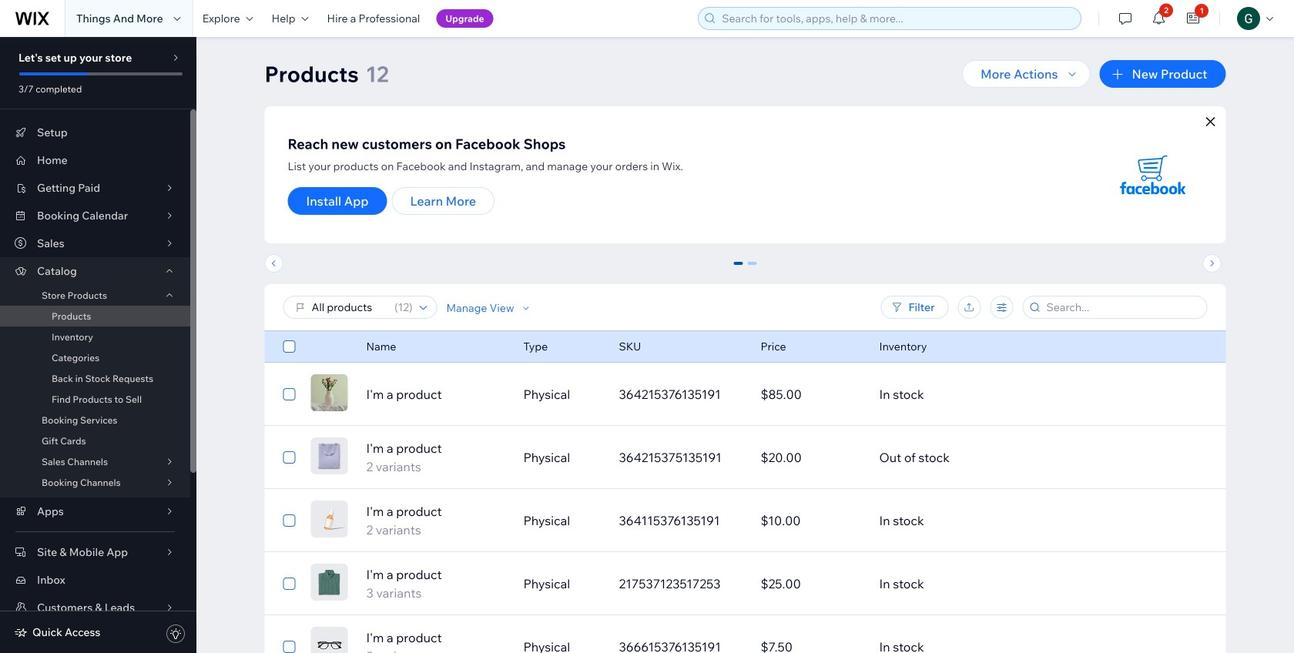 Task type: describe. For each thing, give the bounding box(es) containing it.
sidebar element
[[0, 37, 197, 654]]

Search for tools, apps, help & more... field
[[718, 8, 1077, 29]]



Task type: locate. For each thing, give the bounding box(es) containing it.
Unsaved view field
[[307, 297, 390, 318]]

reach new customers on facebook shops image
[[1103, 125, 1203, 225]]

None checkbox
[[283, 449, 296, 467], [283, 638, 296, 654], [283, 449, 296, 467], [283, 638, 296, 654]]

None checkbox
[[283, 338, 296, 356], [283, 385, 296, 404], [283, 512, 296, 530], [283, 575, 296, 593], [283, 338, 296, 356], [283, 385, 296, 404], [283, 512, 296, 530], [283, 575, 296, 593]]

Search... field
[[1042, 297, 1203, 318]]



